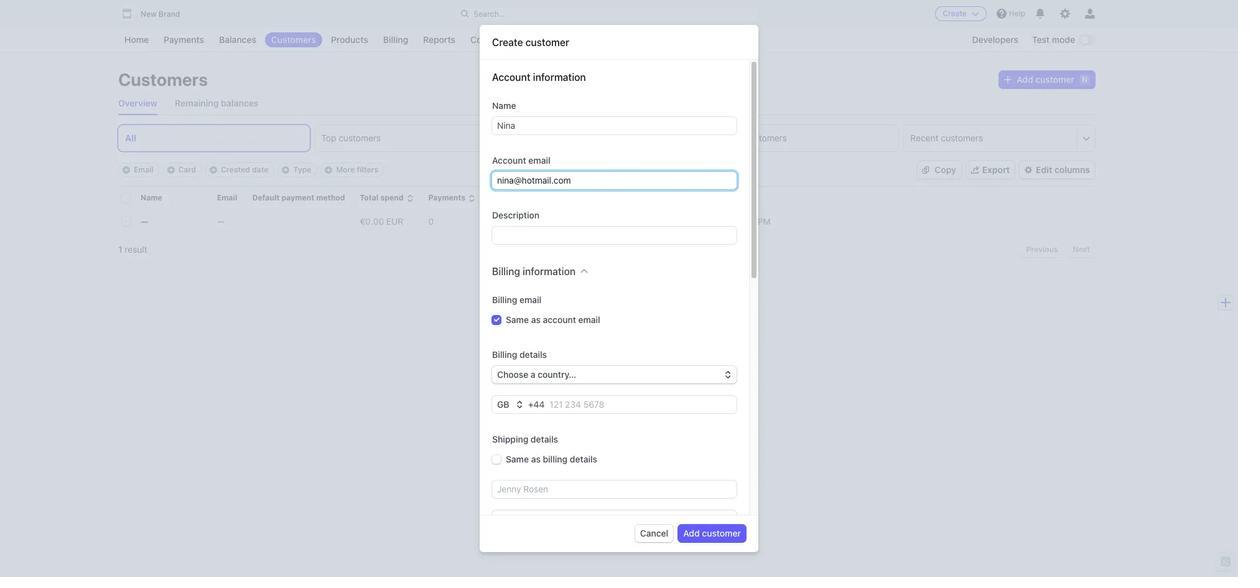 Task type: vqa. For each thing, say whether or not it's contained in the screenshot.
filters in the top of the page
yes



Task type: locate. For each thing, give the bounding box(es) containing it.
previous button
[[1022, 242, 1064, 257]]

0 horizontal spatial created
[[221, 165, 250, 174]]

same as account email
[[506, 314, 601, 325]]

0 horizontal spatial €0.00 eur
[[360, 216, 404, 226]]

1 vertical spatial email
[[520, 294, 542, 305]]

0 horizontal spatial create
[[492, 37, 523, 48]]

email down time
[[529, 155, 551, 166]]

same for same as billing details
[[506, 454, 529, 464]]

information
[[533, 72, 586, 83], [523, 266, 576, 277]]

1 horizontal spatial €0.00
[[491, 216, 515, 226]]

1 horizontal spatial name
[[492, 100, 516, 111]]

1 horizontal spatial email
[[217, 193, 237, 202]]

created right add created date image
[[221, 165, 250, 174]]

add more filters image
[[325, 166, 333, 174]]

email right account
[[579, 314, 601, 325]]

1 vertical spatial a
[[531, 514, 536, 524]]

0 horizontal spatial €0.00
[[360, 216, 384, 226]]

0 horizontal spatial eur
[[387, 216, 404, 226]]

billing inside billing link
[[383, 34, 408, 45]]

edit
[[1037, 164, 1053, 175]]

add email image
[[123, 166, 130, 174]]

1 vertical spatial created
[[705, 193, 735, 202]]

Jenny Rosen text field
[[492, 481, 737, 498]]

as for account
[[531, 314, 541, 325]]

0 vertical spatial more
[[520, 34, 541, 45]]

1 vertical spatial customer
[[1036, 74, 1075, 85]]

1 horizontal spatial svg image
[[1005, 76, 1012, 83]]

create inside button
[[943, 9, 967, 18]]

1 horizontal spatial payment
[[647, 193, 680, 202]]

billing up billing email
[[492, 266, 521, 277]]

0 vertical spatial choose
[[497, 369, 529, 380]]

0 vertical spatial tab list
[[118, 92, 1096, 115]]

export button
[[967, 161, 1016, 179]]

eur down refunds
[[517, 216, 534, 226]]

0 horizontal spatial customer
[[526, 37, 570, 48]]

tab list up "name" text box
[[118, 92, 1096, 115]]

eur down 'dispute losses' on the top of the page
[[575, 216, 593, 226]]

more for more
[[520, 34, 541, 45]]

same for same as account email
[[506, 314, 529, 325]]

1 vertical spatial as
[[531, 454, 541, 464]]

3 eur from the left
[[575, 216, 593, 226]]

1 horizontal spatial created
[[705, 193, 735, 202]]

account down create customer
[[492, 72, 531, 83]]

home link
[[118, 32, 155, 47]]

a for 1st choose a country… dropdown button from the bottom of the page
[[531, 514, 536, 524]]

customers right time
[[559, 133, 601, 143]]

top customers link
[[315, 125, 506, 151]]

svg image down developers link
[[1005, 76, 1012, 83]]

1 vertical spatial add customer
[[684, 528, 741, 539]]

account
[[543, 314, 576, 325]]

create down search…
[[492, 37, 523, 48]]

€0.00 down refunds
[[491, 216, 515, 226]]

a
[[531, 369, 536, 380], [531, 514, 536, 524]]

1 as from the top
[[531, 314, 541, 325]]

€0.00 eur link down refunds
[[491, 211, 549, 231]]

€0.00 eur link down losses
[[549, 211, 629, 231]]

1 vertical spatial details
[[531, 434, 558, 445]]

1 horizontal spatial create
[[943, 9, 967, 18]]

create
[[943, 9, 967, 18], [492, 37, 523, 48]]

— down add created date image
[[217, 216, 225, 226]]

1 horizontal spatial customers
[[271, 34, 316, 45]]

€0.00 eur
[[360, 216, 404, 226], [491, 216, 534, 226], [549, 216, 593, 226]]

1 customers from the left
[[339, 133, 381, 143]]

copy button
[[918, 161, 962, 179]]

customers up copy
[[942, 133, 984, 143]]

— link right select item checkbox
[[141, 211, 177, 231]]

add customer
[[1017, 74, 1075, 85], [684, 528, 741, 539]]

2 horizontal spatial eur
[[575, 216, 593, 226]]

tab list up account email email field
[[118, 125, 1096, 151]]

1 vertical spatial information
[[523, 266, 576, 277]]

0 horizontal spatial — link
[[141, 211, 177, 231]]

as left billing
[[531, 454, 541, 464]]

details down the "same as account email"
[[520, 349, 547, 360]]

test mode
[[1033, 34, 1076, 45]]

name right select all option
[[141, 193, 162, 202]]

2 as from the top
[[531, 454, 541, 464]]

created inside toolbar
[[221, 165, 250, 174]]

shipping details
[[492, 434, 558, 445]]

email down billing information
[[520, 294, 542, 305]]

1 vertical spatial create
[[492, 37, 523, 48]]

billing information
[[492, 266, 576, 277]]

0 vertical spatial details
[[520, 349, 547, 360]]

billing
[[383, 34, 408, 45], [492, 266, 521, 277], [492, 294, 518, 305], [492, 349, 518, 360]]

email down add created date image
[[217, 193, 237, 202]]

0 vertical spatial same
[[506, 314, 529, 325]]

€0.00 eur down total spend
[[360, 216, 404, 226]]

3 customers from the left
[[745, 133, 787, 143]]

0 horizontal spatial —
[[141, 216, 148, 226]]

Select All checkbox
[[122, 194, 131, 202]]

1 vertical spatial country…
[[538, 514, 577, 524]]

oct 17, 7:21 pm
[[705, 216, 771, 226]]

create up developers link
[[943, 9, 967, 18]]

€0.00 down total
[[360, 216, 384, 226]]

2 choose from the top
[[497, 514, 529, 524]]

1 same from the top
[[506, 314, 529, 325]]

0 vertical spatial add
[[1017, 74, 1034, 85]]

3 €0.00 eur from the left
[[549, 216, 593, 226]]

0 vertical spatial country…
[[538, 369, 577, 380]]

2 customers from the left
[[559, 133, 601, 143]]

1 choose a country… button from the top
[[492, 366, 737, 384]]

export
[[983, 164, 1011, 175]]

2 country… from the top
[[538, 514, 577, 524]]

0 vertical spatial svg image
[[1005, 76, 1012, 83]]

— right select item checkbox
[[141, 216, 148, 226]]

0 vertical spatial create
[[943, 9, 967, 18]]

customers right top on the top left of page
[[339, 133, 381, 143]]

tab list
[[118, 92, 1096, 115], [118, 125, 1096, 151]]

recent customers link
[[904, 125, 1078, 151]]

0 horizontal spatial add
[[684, 528, 700, 539]]

svg image left copy
[[923, 166, 930, 174]]

0 vertical spatial choose a country…
[[497, 369, 577, 380]]

account email
[[492, 155, 551, 166]]

same
[[506, 314, 529, 325], [506, 454, 529, 464]]

2 vertical spatial email
[[579, 314, 601, 325]]

0
[[429, 216, 434, 226]]

1 horizontal spatial add
[[1017, 74, 1034, 85]]

1 vertical spatial email
[[217, 193, 237, 202]]

as left account
[[531, 314, 541, 325]]

1 vertical spatial choose
[[497, 514, 529, 524]]

0 vertical spatial a
[[531, 369, 536, 380]]

created
[[221, 165, 250, 174], [705, 193, 735, 202]]

1 vertical spatial add
[[684, 528, 700, 539]]

1 €0.00 eur from the left
[[360, 216, 404, 226]]

country… down billing
[[538, 514, 577, 524]]

2 €0.00 from the left
[[491, 216, 515, 226]]

customers right repeat
[[745, 133, 787, 143]]

choose a country… button
[[492, 366, 737, 384], [492, 511, 737, 528]]

information down more button
[[533, 72, 586, 83]]

eur
[[387, 216, 404, 226], [517, 216, 534, 226], [575, 216, 593, 226]]

previous
[[1027, 245, 1059, 254]]

customers inside 'link'
[[559, 133, 601, 143]]

payment
[[282, 193, 315, 202], [647, 193, 680, 202]]

eur down spend
[[387, 216, 404, 226]]

1 vertical spatial tab list
[[118, 125, 1096, 151]]

remaining balances link
[[175, 92, 259, 115]]

billing for billing email
[[492, 294, 518, 305]]

2 tab list from the top
[[118, 125, 1096, 151]]

brand
[[159, 9, 180, 19]]

svg image
[[1005, 76, 1012, 83], [923, 166, 930, 174]]

17,
[[722, 216, 735, 226]]

products
[[331, 34, 368, 45]]

0 horizontal spatial payment
[[282, 193, 315, 202]]

billing for billing details
[[492, 349, 518, 360]]

0 vertical spatial customer
[[526, 37, 570, 48]]

1 vertical spatial name
[[141, 193, 162, 202]]

as
[[531, 314, 541, 325], [531, 454, 541, 464]]

2 a from the top
[[531, 514, 536, 524]]

information up billing email
[[523, 266, 576, 277]]

add customer button
[[679, 525, 746, 542]]

0 horizontal spatial svg image
[[923, 166, 930, 174]]

details for billing details
[[520, 349, 547, 360]]

1 horizontal spatial payments
[[429, 193, 466, 202]]

result
[[125, 244, 147, 255]]

information for account information
[[533, 72, 586, 83]]

add down test
[[1017, 74, 1034, 85]]

0 vertical spatial name
[[492, 100, 516, 111]]

more
[[520, 34, 541, 45], [336, 165, 355, 174]]

account for account information
[[492, 72, 531, 83]]

choose
[[497, 369, 529, 380], [497, 514, 529, 524]]

0 vertical spatial email
[[134, 165, 154, 174]]

2 choose a country… from the top
[[497, 514, 577, 524]]

0 vertical spatial as
[[531, 314, 541, 325]]

customer
[[526, 37, 570, 48], [1036, 74, 1075, 85], [703, 528, 741, 539]]

email right add email image
[[134, 165, 154, 174]]

more for more filters
[[336, 165, 355, 174]]

1 account from the top
[[492, 72, 531, 83]]

0 link
[[429, 211, 491, 231]]

add customer left n
[[1017, 74, 1075, 85]]

1 a from the top
[[531, 369, 536, 380]]

1 vertical spatial choose a country… button
[[492, 511, 737, 528]]

0 horizontal spatial payments
[[164, 34, 204, 45]]

2 payment from the left
[[647, 193, 680, 202]]

— link down default
[[217, 211, 252, 231]]

1 vertical spatial choose a country…
[[497, 514, 577, 524]]

toolbar
[[118, 162, 384, 177]]

2 — link from the left
[[217, 211, 252, 231]]

customers up overview
[[118, 69, 208, 90]]

1 choose from the top
[[497, 369, 529, 380]]

€0.00 eur link
[[360, 211, 429, 231], [491, 211, 549, 231], [549, 211, 629, 231]]

0 vertical spatial choose a country… button
[[492, 366, 737, 384]]

2 vertical spatial customer
[[703, 528, 741, 539]]

1 horizontal spatial —
[[217, 216, 225, 226]]

0 horizontal spatial customers
[[118, 69, 208, 90]]

1 horizontal spatial — link
[[217, 211, 252, 231]]

€0.00 eur down refunds
[[491, 216, 534, 226]]

billing for billing information
[[492, 266, 521, 277]]

name down account information
[[492, 100, 516, 111]]

details up same as billing details in the left of the page
[[531, 434, 558, 445]]

0 horizontal spatial more
[[336, 165, 355, 174]]

€0.00
[[360, 216, 384, 226], [491, 216, 515, 226], [549, 216, 573, 226]]

1 €0.00 from the left
[[360, 216, 384, 226]]

country… for first choose a country… dropdown button
[[538, 369, 577, 380]]

2 €0.00 eur link from the left
[[491, 211, 549, 231]]

method
[[316, 193, 345, 202]]

1 vertical spatial account
[[492, 155, 527, 166]]

choose a country… down billing details on the bottom left of page
[[497, 369, 577, 380]]

choose a country… down same as billing details in the left of the page
[[497, 514, 577, 524]]

4 customers from the left
[[942, 133, 984, 143]]

1 horizontal spatial €0.00 eur
[[491, 216, 534, 226]]

email
[[134, 165, 154, 174], [217, 193, 237, 202]]

—
[[141, 216, 148, 226], [217, 216, 225, 226]]

more inside button
[[520, 34, 541, 45]]

2 account from the top
[[492, 155, 527, 166]]

developers link
[[967, 32, 1025, 47]]

€0.00 eur down 'dispute losses' on the top of the page
[[549, 216, 593, 226]]

payments link
[[158, 32, 210, 47]]

1 payment from the left
[[282, 193, 315, 202]]

add type image
[[282, 166, 290, 174]]

payments up 0 link
[[429, 193, 466, 202]]

add right cancel on the bottom of page
[[684, 528, 700, 539]]

2 €0.00 eur from the left
[[491, 216, 534, 226]]

€0.00 eur link down spend
[[360, 211, 429, 231]]

2 eur from the left
[[517, 216, 534, 226]]

1 vertical spatial same
[[506, 454, 529, 464]]

tab list containing overview
[[118, 92, 1096, 115]]

choose a country… button up 121 234 5678 telephone field
[[492, 366, 737, 384]]

1 tab list from the top
[[118, 92, 1096, 115]]

customers for top customers
[[339, 133, 381, 143]]

billing details
[[492, 349, 547, 360]]

1 country… from the top
[[538, 369, 577, 380]]

add customer right cancel on the bottom of page
[[684, 528, 741, 539]]

details right billing
[[570, 454, 598, 464]]

billing for billing
[[383, 34, 408, 45]]

billing left reports
[[383, 34, 408, 45]]

1 horizontal spatial eur
[[517, 216, 534, 226]]

choose a country… button down jenny rosen text field
[[492, 511, 737, 528]]

choose for first choose a country… dropdown button
[[497, 369, 529, 380]]

customers link
[[265, 32, 322, 47]]

0 vertical spatial email
[[529, 155, 551, 166]]

columns
[[1055, 164, 1091, 175]]

1 vertical spatial svg image
[[923, 166, 930, 174]]

same down billing email
[[506, 314, 529, 325]]

as for billing
[[531, 454, 541, 464]]

2 same from the top
[[506, 454, 529, 464]]

3 €0.00 eur link from the left
[[549, 211, 629, 231]]

edit columns button
[[1021, 161, 1096, 179]]

1 choose a country… from the top
[[497, 369, 577, 380]]

information for billing information
[[523, 266, 576, 277]]

account down first- on the top of the page
[[492, 155, 527, 166]]

Account email email field
[[492, 172, 737, 189]]

€0.00 eur for second €0.00 eur 'link'
[[491, 216, 534, 226]]

payment right last
[[647, 193, 680, 202]]

email for account email
[[529, 155, 551, 166]]

account
[[492, 72, 531, 83], [492, 155, 527, 166]]

+
[[529, 399, 534, 410]]

1 horizontal spatial customer
[[703, 528, 741, 539]]

overview
[[118, 98, 158, 108]]

created up oct
[[705, 193, 735, 202]]

more up account information
[[520, 34, 541, 45]]

same down shipping
[[506, 454, 529, 464]]

remaining
[[175, 98, 219, 108]]

customers left products
[[271, 34, 316, 45]]

all
[[125, 133, 136, 143]]

email
[[529, 155, 551, 166], [520, 294, 542, 305], [579, 314, 601, 325]]

balances
[[219, 34, 256, 45]]

0 vertical spatial created
[[221, 165, 250, 174]]

details
[[520, 349, 547, 360], [531, 434, 558, 445], [570, 454, 598, 464]]

total
[[360, 193, 379, 202]]

billing down billing information
[[492, 294, 518, 305]]

2 horizontal spatial customer
[[1036, 74, 1075, 85]]

1 vertical spatial more
[[336, 165, 355, 174]]

country… up "44"
[[538, 369, 577, 380]]

more right add more filters image
[[336, 165, 355, 174]]

pm
[[758, 216, 771, 226]]

0 vertical spatial information
[[533, 72, 586, 83]]

0 vertical spatial add customer
[[1017, 74, 1075, 85]]

recent
[[911, 133, 939, 143]]

payments down 'brand'
[[164, 34, 204, 45]]

0 vertical spatial account
[[492, 72, 531, 83]]

details for shipping details
[[531, 434, 558, 445]]

Search… search field
[[454, 6, 760, 21]]

billing down billing email
[[492, 349, 518, 360]]

0 horizontal spatial add customer
[[684, 528, 741, 539]]

€0.00 down dispute
[[549, 216, 573, 226]]

first-time customers
[[518, 133, 601, 143]]

payment down type
[[282, 193, 315, 202]]

customers for repeat customers
[[745, 133, 787, 143]]

1 horizontal spatial more
[[520, 34, 541, 45]]

2 horizontal spatial €0.00
[[549, 216, 573, 226]]

2 horizontal spatial €0.00 eur
[[549, 216, 593, 226]]

7:21
[[737, 216, 756, 226]]

2 vertical spatial details
[[570, 454, 598, 464]]



Task type: describe. For each thing, give the bounding box(es) containing it.
billing
[[543, 454, 568, 464]]

svg image inside the copy popup button
[[923, 166, 930, 174]]

1 eur from the left
[[387, 216, 404, 226]]

new brand
[[141, 9, 180, 19]]

search…
[[474, 9, 506, 18]]

cancel
[[641, 528, 669, 539]]

payment for default
[[282, 193, 315, 202]]

+ 44
[[529, 399, 545, 410]]

n
[[1083, 75, 1088, 84]]

card
[[179, 165, 196, 174]]

default payment method
[[252, 193, 345, 202]]

same as billing details
[[506, 454, 598, 464]]

last payment
[[629, 193, 680, 202]]

time
[[539, 133, 557, 143]]

billing link
[[377, 32, 415, 47]]

choose for 1st choose a country… dropdown button from the bottom of the page
[[497, 514, 529, 524]]

0 horizontal spatial name
[[141, 193, 162, 202]]

reports link
[[417, 32, 462, 47]]

3 €0.00 from the left
[[549, 216, 573, 226]]

add customer inside button
[[684, 528, 741, 539]]

1
[[118, 244, 122, 255]]

repeat
[[715, 133, 743, 143]]

spend
[[381, 193, 404, 202]]

choose a country… for 1st choose a country… dropdown button from the bottom of the page
[[497, 514, 577, 524]]

type
[[294, 165, 312, 174]]

remaining balances
[[175, 98, 259, 108]]

create for create customer
[[492, 37, 523, 48]]

€0.00 eur for 1st €0.00 eur 'link' from the right
[[549, 216, 593, 226]]

Name text field
[[492, 117, 737, 134]]

1 — from the left
[[141, 216, 148, 226]]

€0.00 eur for third €0.00 eur 'link' from the right
[[360, 216, 404, 226]]

edit columns
[[1037, 164, 1091, 175]]

email for billing email
[[520, 294, 542, 305]]

tab list containing all
[[118, 125, 1096, 151]]

description
[[492, 210, 540, 220]]

choose a country… for first choose a country… dropdown button
[[497, 369, 577, 380]]

2 choose a country… button from the top
[[492, 511, 737, 528]]

add inside button
[[684, 528, 700, 539]]

a for first choose a country… dropdown button
[[531, 369, 536, 380]]

top customers
[[322, 133, 381, 143]]

1 €0.00 eur link from the left
[[360, 211, 429, 231]]

1 result
[[118, 244, 147, 255]]

cancel button
[[636, 525, 674, 542]]

created for created date
[[221, 165, 250, 174]]

create button
[[936, 6, 987, 21]]

oct 17, 7:21 pm link
[[705, 211, 1096, 231]]

date
[[252, 165, 269, 174]]

developers
[[973, 34, 1019, 45]]

1 vertical spatial customers
[[118, 69, 208, 90]]

toolbar containing email
[[118, 162, 384, 177]]

refunds
[[491, 193, 522, 202]]

mode
[[1053, 34, 1076, 45]]

created for created
[[705, 193, 735, 202]]

first-
[[518, 133, 539, 143]]

1 horizontal spatial add customer
[[1017, 74, 1075, 85]]

create customer
[[492, 37, 570, 48]]

recent customers
[[911, 133, 984, 143]]

1 vertical spatial payments
[[429, 193, 466, 202]]

Description text field
[[492, 227, 737, 244]]

connect
[[471, 34, 505, 45]]

test
[[1033, 34, 1050, 45]]

new brand button
[[118, 5, 192, 22]]

connect link
[[464, 32, 512, 47]]

open overflow menu image
[[1083, 134, 1091, 142]]

0 vertical spatial customers
[[271, 34, 316, 45]]

dispute
[[549, 193, 578, 202]]

next button
[[1069, 242, 1096, 257]]

losses
[[580, 193, 604, 202]]

customer inside add customer button
[[703, 528, 741, 539]]

dispute losses
[[549, 193, 604, 202]]

account information
[[492, 72, 586, 83]]

created date
[[221, 165, 269, 174]]

overview link
[[118, 92, 158, 115]]

0 vertical spatial payments
[[164, 34, 204, 45]]

total spend
[[360, 193, 404, 202]]

oct
[[705, 216, 719, 226]]

add created date image
[[210, 166, 217, 174]]

balances
[[221, 98, 259, 108]]

country… for 1st choose a country… dropdown button from the bottom of the page
[[538, 514, 577, 524]]

repeat customers link
[[708, 125, 899, 151]]

reports
[[423, 34, 456, 45]]

home
[[125, 34, 149, 45]]

more button
[[514, 32, 560, 47]]

billing email
[[492, 294, 542, 305]]

account for account email
[[492, 155, 527, 166]]

payment for last
[[647, 193, 680, 202]]

top
[[322, 133, 336, 143]]

copy
[[935, 164, 957, 175]]

121 234 5678 telephone field
[[545, 396, 737, 413]]

1 — link from the left
[[141, 211, 177, 231]]

first-time customers link
[[511, 125, 703, 151]]

all link
[[118, 125, 310, 151]]

default
[[252, 193, 280, 202]]

create for create
[[943, 9, 967, 18]]

44
[[534, 399, 545, 410]]

0 horizontal spatial email
[[134, 165, 154, 174]]

next
[[1074, 245, 1091, 254]]

products link
[[325, 32, 375, 47]]

2 — from the left
[[217, 216, 225, 226]]

balances link
[[213, 32, 263, 47]]

new
[[141, 9, 157, 19]]

customers for recent customers
[[942, 133, 984, 143]]

add card image
[[167, 166, 175, 174]]

more filters
[[336, 165, 379, 174]]

last
[[629, 193, 645, 202]]

Select Item checkbox
[[122, 217, 131, 225]]

filters
[[357, 165, 379, 174]]



